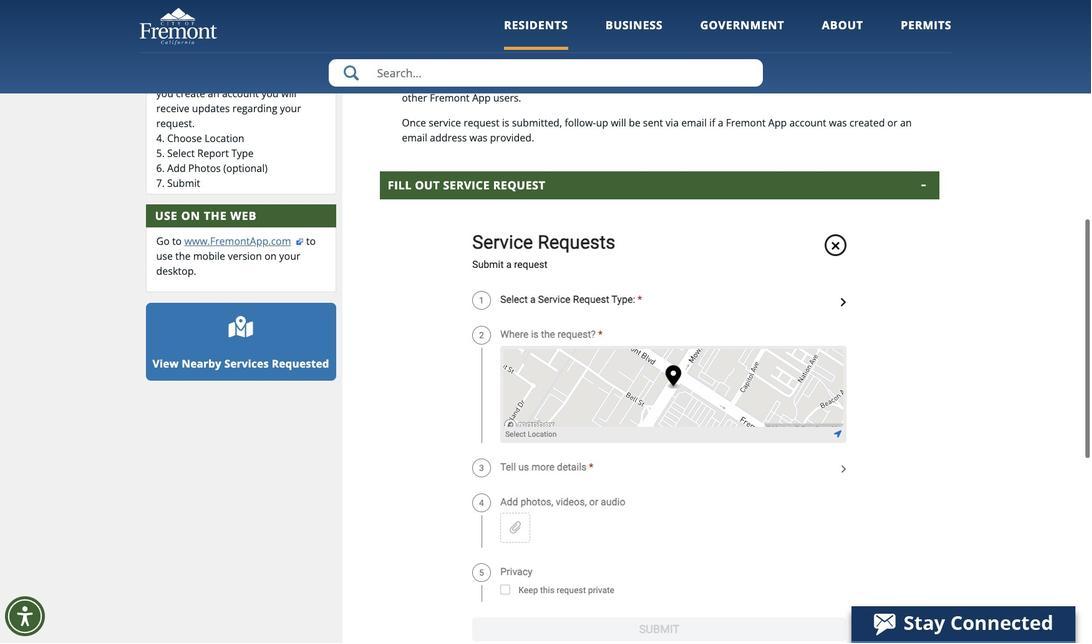 Task type: locate. For each thing, give the bounding box(es) containing it.
1 vertical spatial your
[[279, 250, 300, 263]]

0 horizontal spatial will
[[281, 86, 297, 100]]

app right a
[[768, 116, 787, 130]]

app inside once service request is submitted, follow-up will be sent via email if a fremont app account was created or an email address was provided.
[[768, 116, 787, 130]]

once service request is submitted, follow-up will be sent via email if a fremont app account was created or an email address was provided.
[[402, 116, 912, 144]]

request
[[735, 11, 770, 25], [462, 76, 500, 90], [772, 76, 808, 90], [464, 116, 500, 130]]

details left in
[[824, 11, 854, 25]]

2 details from the left
[[824, 11, 854, 25]]

5.
[[402, 76, 410, 90], [156, 146, 165, 160]]

1 vertical spatial email
[[402, 131, 427, 144]]

0 horizontal spatial if
[[587, 76, 592, 90]]

0 horizontal spatial fremont
[[430, 91, 470, 105]]

service
[[443, 178, 490, 193]]

1 horizontal spatial 3.
[[402, 11, 410, 25]]

like
[[664, 76, 680, 90]]

fremont right a
[[726, 116, 766, 130]]

service
[[738, 76, 770, 90], [429, 116, 461, 130]]

requests
[[205, 42, 247, 55]]

web
[[230, 208, 257, 223]]

1 horizontal spatial was
[[829, 116, 847, 130]]

will inside once service request is submitted, follow-up will be sent via email if a fremont app account was created or an email address was provided.
[[611, 116, 626, 130]]

fremont down this
[[430, 91, 470, 105]]

0 vertical spatial :
[[510, 11, 513, 25]]

1 details from the left
[[476, 11, 510, 25]]

www.fremontapp.com
[[184, 235, 291, 248]]

0 horizontal spatial :
[[510, 11, 513, 25]]

email down once
[[402, 131, 427, 144]]

the right on on the left top of page
[[204, 208, 227, 223]]

would
[[615, 76, 643, 90]]

1 vertical spatial if
[[709, 116, 715, 130]]

1 vertical spatial account
[[790, 116, 827, 130]]

: left answer
[[510, 11, 513, 25]]

if right optional
[[587, 76, 592, 90]]

0 horizontal spatial or
[[486, 51, 497, 65]]

0 vertical spatial other
[[499, 51, 527, 65]]

0 horizontal spatial be
[[629, 116, 641, 130]]

an right created
[[900, 116, 912, 130]]

be left discoverable
[[811, 76, 823, 90]]

1 horizontal spatial if
[[709, 116, 715, 130]]

be inside : optional if you would not like to have the service request be discoverable by other fremont app users.
[[811, 76, 823, 90]]

other down "keep"
[[402, 91, 427, 105]]

2 horizontal spatial :
[[584, 51, 586, 65]]

create
[[176, 86, 205, 100]]

optional.
[[589, 51, 632, 65]]

the right have
[[720, 76, 735, 90]]

will
[[281, 86, 297, 100], [611, 116, 626, 130]]

1 horizontal spatial or
[[773, 11, 783, 25]]

an
[[208, 86, 219, 100], [900, 116, 912, 130]]

account inside 2. choose requests (at the bottom of screen) 3. create account (optional). when you create an account you will receive updates regarding your request. 4. choose location 5. select report type 6. add photos (optional) 7. submit
[[222, 86, 259, 100]]

0 vertical spatial 4.
[[402, 51, 410, 65]]

: inside : answer any additional questions related to the request or provide details in the description.
[[510, 11, 513, 25]]

is
[[502, 116, 509, 130]]

app inside : optional if you would not like to have the service request be discoverable by other fremont app users.
[[472, 91, 491, 105]]

2 horizontal spatial or
[[888, 116, 898, 130]]

1 vertical spatial or
[[486, 51, 497, 65]]

0 vertical spatial be
[[811, 76, 823, 90]]

services
[[224, 357, 269, 371]]

request inside : optional if you would not like to have the service request be discoverable by other fremont app users.
[[772, 76, 808, 90]]

tell
[[413, 11, 431, 25]]

1 vertical spatial fremont
[[726, 116, 766, 130]]

or right created
[[888, 116, 898, 130]]

4. inside 2. choose requests (at the bottom of screen) 3. create account (optional). when you create an account you will receive updates regarding your request. 4. choose location 5. select report type 6. add photos (optional) 7. submit
[[156, 131, 165, 145]]

account left created
[[790, 116, 827, 130]]

use
[[155, 208, 178, 223]]

0 vertical spatial fremont
[[430, 91, 470, 105]]

0 vertical spatial will
[[281, 86, 297, 100]]

account for you
[[222, 86, 259, 100]]

1 horizontal spatial details
[[824, 11, 854, 25]]

0 vertical spatial choose
[[167, 42, 202, 55]]

1 horizontal spatial will
[[611, 116, 626, 130]]

an inside 2. choose requests (at the bottom of screen) 3. create account (optional). when you create an account you will receive updates regarding your request. 4. choose location 5. select report type 6. add photos (optional) 7. submit
[[208, 86, 219, 100]]

type
[[231, 146, 254, 160]]

0 vertical spatial your
[[280, 101, 301, 115]]

you left would
[[595, 76, 612, 90]]

the inside 2. choose requests (at the bottom of screen) 3. create account (optional). when you create an account you will receive updates regarding your request. 4. choose location 5. select report type 6. add photos (optional) 7. submit
[[265, 42, 280, 55]]

0 horizontal spatial details
[[476, 11, 510, 25]]

the up desktop.
[[175, 250, 191, 263]]

1 horizontal spatial app
[[768, 116, 787, 130]]

1 vertical spatial :
[[584, 51, 586, 65]]

or
[[773, 11, 783, 25], [486, 51, 497, 65], [888, 116, 898, 130]]

1 vertical spatial was
[[470, 131, 488, 144]]

4. down request.
[[156, 131, 165, 145]]

1 horizontal spatial be
[[811, 76, 823, 90]]

request inside once service request is submitted, follow-up will be sent via email if a fremont app account was created or an email address was provided.
[[464, 116, 500, 130]]

answer
[[515, 11, 550, 25]]

the right (at
[[265, 42, 280, 55]]

account inside once service request is submitted, follow-up will be sent via email if a fremont app account was created or an email address was provided.
[[790, 116, 827, 130]]

1 vertical spatial choose
[[167, 131, 202, 145]]

government link
[[700, 17, 785, 50]]

2 horizontal spatial you
[[595, 76, 612, 90]]

1 horizontal spatial :
[[539, 76, 541, 90]]

1 vertical spatial 5.
[[156, 146, 165, 160]]

questions
[[621, 11, 666, 25]]

select
[[167, 146, 195, 160]]

the
[[717, 11, 732, 25], [868, 11, 884, 25], [265, 42, 280, 55], [720, 76, 735, 90], [204, 208, 227, 223], [175, 250, 191, 263]]

0 horizontal spatial was
[[470, 131, 488, 144]]

if left a
[[709, 116, 715, 130]]

other
[[499, 51, 527, 65], [402, 91, 427, 105]]

version
[[228, 250, 262, 263]]

be left sent
[[629, 116, 641, 130]]

0 vertical spatial app
[[472, 91, 491, 105]]

1 vertical spatial an
[[900, 116, 912, 130]]

related
[[669, 11, 702, 25]]

2. choose requests (at the bottom of screen) 3. create account (optional). when you create an account you will receive updates regarding your request. 4. choose location 5. select report type 6. add photos (optional) 7. submit
[[156, 42, 317, 190]]

account
[[201, 72, 238, 85]]

0 vertical spatial 5.
[[402, 76, 410, 90]]

2 vertical spatial or
[[888, 116, 898, 130]]

fremont inside : optional if you would not like to have the service request be discoverable by other fremont app users.
[[430, 91, 470, 105]]

bottom
[[282, 42, 317, 55]]

was left created
[[829, 116, 847, 130]]

you
[[595, 76, 612, 90], [156, 86, 173, 100], [262, 86, 279, 100]]

business link
[[606, 17, 663, 50]]

other up private
[[499, 51, 527, 65]]

details inside : answer any additional questions related to the request or provide details in the description.
[[824, 11, 854, 25]]

1 vertical spatial will
[[611, 116, 626, 130]]

you up receive
[[156, 86, 173, 100]]

0 horizontal spatial 5.
[[156, 146, 165, 160]]

this
[[440, 76, 459, 90]]

1 vertical spatial other
[[402, 91, 427, 105]]

you down (optional).
[[262, 86, 279, 100]]

fremont
[[430, 91, 470, 105], [726, 116, 766, 130]]

1 vertical spatial app
[[768, 116, 787, 130]]

3.
[[402, 11, 410, 25], [156, 72, 165, 85]]

residents
[[504, 17, 568, 32]]

0 horizontal spatial an
[[208, 86, 219, 100]]

app down 5. keep this request private
[[472, 91, 491, 105]]

will down when
[[281, 86, 297, 100]]

of
[[156, 57, 166, 70]]

0 vertical spatial 3.
[[402, 11, 410, 25]]

1 horizontal spatial fremont
[[726, 116, 766, 130]]

0 horizontal spatial other
[[402, 91, 427, 105]]

1 horizontal spatial service
[[738, 76, 770, 90]]

4. left attach
[[402, 51, 410, 65]]

details
[[476, 11, 510, 25], [824, 11, 854, 25]]

use
[[156, 250, 173, 263]]

choose up screen)
[[167, 42, 202, 55]]

was right the address
[[470, 131, 488, 144]]

0 vertical spatial email
[[681, 116, 707, 130]]

3. left tell
[[402, 11, 410, 25]]

details right more
[[476, 11, 510, 25]]

choose up select
[[167, 131, 202, 145]]

service right have
[[738, 76, 770, 90]]

: inside : optional if you would not like to have the service request be discoverable by other fremont app users.
[[539, 76, 541, 90]]

in
[[857, 11, 866, 25]]

map with location pin image
[[228, 316, 254, 342]]

0 horizontal spatial account
[[222, 86, 259, 100]]

mobile
[[193, 250, 225, 263]]

0 vertical spatial or
[[773, 11, 783, 25]]

be
[[811, 76, 823, 90], [629, 116, 641, 130]]

5. up 6.
[[156, 146, 165, 160]]

1 horizontal spatial account
[[790, 116, 827, 130]]

a
[[718, 116, 724, 130]]

account up regarding
[[222, 86, 259, 100]]

to
[[705, 11, 714, 25], [683, 76, 692, 90], [172, 235, 182, 248], [306, 235, 316, 248]]

: left optional
[[539, 76, 541, 90]]

0 horizontal spatial app
[[472, 91, 491, 105]]

0 vertical spatial account
[[222, 86, 259, 100]]

app
[[472, 91, 491, 105], [768, 116, 787, 130]]

to inside : answer any additional questions related to the request or provide details in the description.
[[705, 11, 714, 25]]

5. inside 2. choose requests (at the bottom of screen) 3. create account (optional). when you create an account you will receive updates regarding your request. 4. choose location 5. select report type 6. add photos (optional) 7. submit
[[156, 146, 165, 160]]

your right on
[[279, 250, 300, 263]]

your inside the to use the mobile version on your desktop.
[[279, 250, 300, 263]]

0 vertical spatial an
[[208, 86, 219, 100]]

0 vertical spatial if
[[587, 76, 592, 90]]

: left optional.
[[584, 51, 586, 65]]

address
[[430, 131, 467, 144]]

was
[[829, 116, 847, 130], [470, 131, 488, 144]]

1 horizontal spatial an
[[900, 116, 912, 130]]

1 vertical spatial 3.
[[156, 72, 165, 85]]

photos
[[449, 51, 483, 65]]

service up the address
[[429, 116, 461, 130]]

will right up at the top right
[[611, 116, 626, 130]]

1 horizontal spatial 4.
[[402, 51, 410, 65]]

: for optional
[[539, 76, 541, 90]]

request.
[[156, 116, 195, 130]]

1 choose from the top
[[167, 42, 202, 55]]

your down when
[[280, 101, 301, 115]]

an up updates
[[208, 86, 219, 100]]

3. down of
[[156, 72, 165, 85]]

4.
[[402, 51, 410, 65], [156, 131, 165, 145]]

1 horizontal spatial other
[[499, 51, 527, 65]]

2 vertical spatial :
[[539, 76, 541, 90]]

description.
[[402, 26, 457, 40]]

1 vertical spatial 4.
[[156, 131, 165, 145]]

0 horizontal spatial 3.
[[156, 72, 165, 85]]

1 vertical spatial be
[[629, 116, 641, 130]]

or right photos
[[486, 51, 497, 65]]

1 vertical spatial service
[[429, 116, 461, 130]]

or left provide
[[773, 11, 783, 25]]

account for was
[[790, 116, 827, 130]]

email right via
[[681, 116, 707, 130]]

view
[[153, 357, 179, 371]]

screen)
[[168, 57, 202, 70]]

0 vertical spatial service
[[738, 76, 770, 90]]

0 horizontal spatial service
[[429, 116, 461, 130]]

0 horizontal spatial 4.
[[156, 131, 165, 145]]

5. left "keep"
[[402, 76, 410, 90]]

www.fremontapp.com link
[[184, 235, 304, 248]]



Task type: vqa. For each thing, say whether or not it's contained in the screenshot.
information at the left top of page
no



Task type: describe. For each thing, give the bounding box(es) containing it.
the right in
[[868, 11, 884, 25]]

additional
[[572, 11, 618, 25]]

out
[[415, 178, 440, 193]]

sent
[[643, 116, 663, 130]]

nearby
[[182, 357, 222, 371]]

will inside 2. choose requests (at the bottom of screen) 3. create account (optional). when you create an account you will receive updates regarding your request. 4. choose location 5. select report type 6. add photos (optional) 7. submit
[[281, 86, 297, 100]]

the inside the to use the mobile version on your desktop.
[[175, 250, 191, 263]]

submit
[[167, 176, 200, 190]]

0 horizontal spatial you
[[156, 86, 173, 100]]

or inside once service request is submitted, follow-up will be sent via email if a fremont app account was created or an email address was provided.
[[888, 116, 898, 130]]

receive
[[156, 101, 189, 115]]

request inside : answer any additional questions related to the request or provide details in the description.
[[735, 11, 770, 25]]

Search text field
[[329, 59, 763, 87]]

up
[[596, 116, 608, 130]]

desktop.
[[156, 265, 196, 278]]

if inside once service request is submitted, follow-up will be sent via email if a fremont app account was created or an email address was provided.
[[709, 116, 715, 130]]

go to www.fremontapp.com
[[156, 235, 291, 248]]

permits
[[901, 17, 952, 32]]

go
[[156, 235, 170, 248]]

7.
[[156, 176, 165, 190]]

1 horizontal spatial email
[[681, 116, 707, 130]]

once
[[402, 116, 426, 130]]

: optional if you would not like to have the service request be discoverable by other fremont app users.
[[402, 76, 898, 105]]

not
[[646, 76, 662, 90]]

an inside once service request is submitted, follow-up will be sent via email if a fremont app account was created or an email address was provided.
[[900, 116, 912, 130]]

on
[[181, 208, 200, 223]]

regarding
[[232, 101, 277, 115]]

fill out service request
[[388, 178, 546, 193]]

create
[[167, 72, 198, 85]]

(optional)
[[223, 161, 268, 175]]

attach
[[413, 51, 446, 65]]

(optional).
[[241, 72, 288, 85]]

permits link
[[901, 17, 952, 50]]

more
[[447, 11, 474, 25]]

you inside : optional if you would not like to have the service request be discoverable by other fremont app users.
[[595, 76, 612, 90]]

6.
[[156, 161, 165, 175]]

residents link
[[504, 17, 568, 50]]

about link
[[822, 17, 864, 50]]

optional
[[544, 76, 584, 90]]

4. attach photos or other media files : optional.
[[402, 51, 632, 65]]

updates
[[192, 101, 230, 115]]

to inside the to use the mobile version on your desktop.
[[306, 235, 316, 248]]

if inside : optional if you would not like to have the service request be discoverable by other fremont app users.
[[587, 76, 592, 90]]

follow-
[[565, 116, 596, 130]]

be inside once service request is submitted, follow-up will be sent via email if a fremont app account was created or an email address was provided.
[[629, 116, 641, 130]]

have
[[695, 76, 717, 90]]

requested
[[272, 357, 329, 371]]

media
[[529, 51, 560, 65]]

2.
[[156, 42, 165, 55]]

files
[[563, 51, 584, 65]]

service inside : optional if you would not like to have the service request be discoverable by other fremont app users.
[[738, 76, 770, 90]]

1 horizontal spatial 5.
[[402, 76, 410, 90]]

photos
[[188, 161, 221, 175]]

submitted,
[[512, 116, 562, 130]]

0 vertical spatial was
[[829, 116, 847, 130]]

2 choose from the top
[[167, 131, 202, 145]]

location
[[205, 131, 244, 145]]

0 horizontal spatial email
[[402, 131, 427, 144]]

discoverable
[[825, 76, 884, 90]]

3. inside 2. choose requests (at the bottom of screen) 3. create account (optional). when you create an account you will receive updates regarding your request. 4. choose location 5. select report type 6. add photos (optional) 7. submit
[[156, 72, 165, 85]]

3. tell us more details
[[402, 11, 510, 25]]

to inside : optional if you would not like to have the service request be discoverable by other fremont app users.
[[683, 76, 692, 90]]

the right related
[[717, 11, 732, 25]]

about
[[822, 17, 864, 32]]

private
[[503, 76, 539, 90]]

fill
[[388, 178, 412, 193]]

other inside : optional if you would not like to have the service request be discoverable by other fremont app users.
[[402, 91, 427, 105]]

service inside once service request is submitted, follow-up will be sent via email if a fremont app account was created or an email address was provided.
[[429, 116, 461, 130]]

by
[[886, 76, 898, 90]]

us
[[433, 11, 445, 25]]

users.
[[493, 91, 521, 105]]

fremont inside once service request is submitted, follow-up will be sent via email if a fremont app account was created or an email address was provided.
[[726, 116, 766, 130]]

report
[[197, 146, 229, 160]]

view nearby services requested
[[153, 357, 329, 371]]

view nearby services requested link
[[146, 303, 336, 381]]

1 horizontal spatial you
[[262, 86, 279, 100]]

created
[[850, 116, 885, 130]]

to use the mobile version on your desktop.
[[156, 235, 316, 278]]

request
[[493, 178, 546, 193]]

(at
[[250, 42, 262, 55]]

: answer any additional questions related to the request or provide details in the description.
[[402, 11, 884, 40]]

add
[[167, 161, 186, 175]]

via
[[666, 116, 679, 130]]

any
[[552, 11, 569, 25]]

when
[[290, 72, 317, 85]]

provide
[[786, 11, 821, 25]]

on
[[265, 250, 277, 263]]

keep
[[413, 76, 438, 90]]

use on the web
[[155, 208, 257, 223]]

the inside : optional if you would not like to have the service request be discoverable by other fremont app users.
[[720, 76, 735, 90]]

5. keep this request private
[[402, 76, 539, 90]]

or inside : answer any additional questions related to the request or provide details in the description.
[[773, 11, 783, 25]]

stay connected image
[[852, 607, 1074, 642]]

your inside 2. choose requests (at the bottom of screen) 3. create account (optional). when you create an account you will receive updates regarding your request. 4. choose location 5. select report type 6. add photos (optional) 7. submit
[[280, 101, 301, 115]]

business
[[606, 17, 663, 32]]

provided.
[[490, 131, 534, 144]]

: for answer
[[510, 11, 513, 25]]



